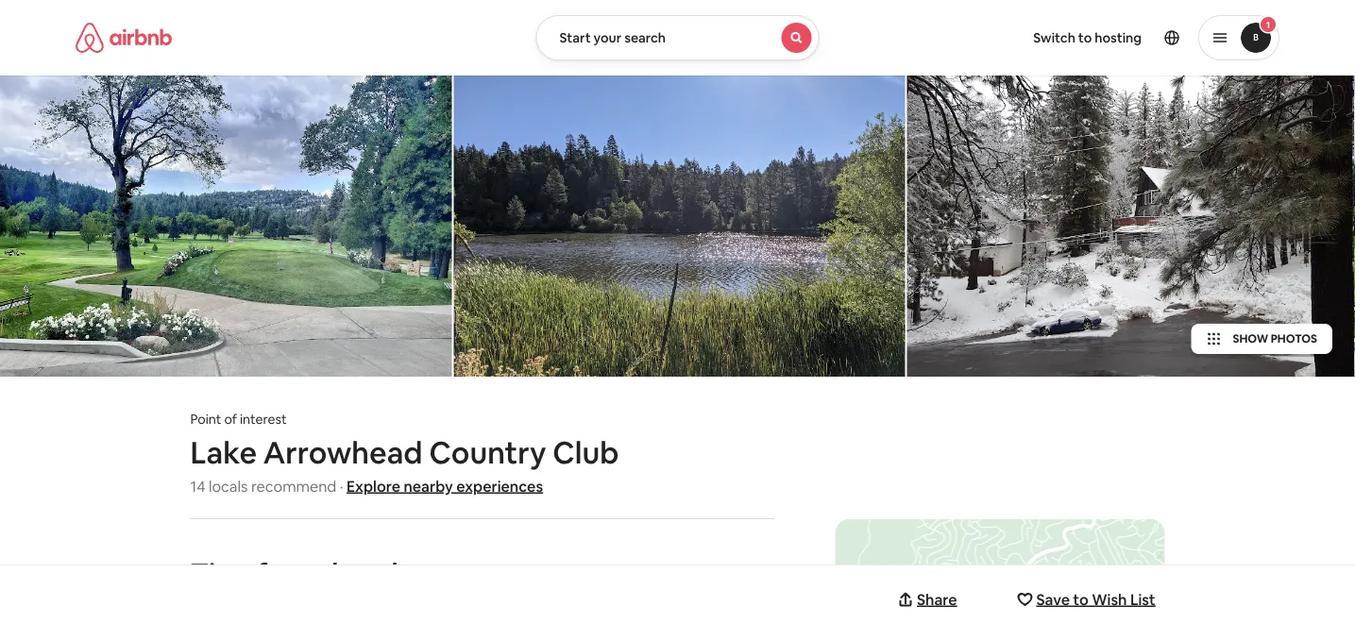 Task type: describe. For each thing, give the bounding box(es) containing it.
locals inside point of interest lake arrowhead country club 14 locals recommend · explore nearby experiences
[[209, 476, 248, 496]]

start
[[560, 29, 591, 46]]

arrowhead
[[263, 433, 423, 472]]

point of interest lake arrowhead country club 14 locals recommend · explore nearby experiences
[[190, 411, 619, 496]]

share
[[917, 590, 957, 609]]

to for save
[[1073, 590, 1089, 609]]

club
[[553, 433, 619, 472]]

show photos button
[[1192, 324, 1333, 354]]

show
[[1233, 331, 1269, 346]]

search
[[625, 29, 666, 46]]

share button
[[894, 581, 967, 619]]

show photos
[[1233, 331, 1318, 346]]

tips
[[190, 554, 249, 594]]

1 horizontal spatial locals
[[332, 554, 413, 594]]

experiences
[[456, 476, 543, 496]]

start your search button
[[536, 15, 819, 60]]

nearby
[[404, 476, 453, 496]]

map region
[[681, 481, 1165, 640]]

save to wish list button
[[1014, 581, 1165, 619]]

save
[[1037, 590, 1070, 609]]

switch
[[1034, 29, 1076, 46]]

·
[[340, 476, 343, 496]]

switch to hosting
[[1034, 29, 1142, 46]]



Task type: locate. For each thing, give the bounding box(es) containing it.
photos
[[1271, 331, 1318, 346]]

1 vertical spatial locals
[[332, 554, 413, 594]]

locals right the from
[[332, 554, 413, 594]]

0 horizontal spatial locals
[[209, 476, 248, 496]]

start your search
[[560, 29, 666, 46]]

0 vertical spatial to
[[1079, 29, 1092, 46]]

from
[[256, 554, 325, 594]]

photo of lake arrowhead country club image
[[0, 76, 452, 377], [0, 76, 452, 377]]

locals right 14
[[209, 476, 248, 496]]

recommend
[[251, 476, 337, 496]]

profile element
[[842, 0, 1280, 76]]

to for switch
[[1079, 29, 1092, 46]]

explore nearby experiences button
[[347, 476, 543, 496]]

save to wish list
[[1037, 590, 1156, 609]]

country
[[429, 433, 546, 472]]

tips from locals
[[190, 554, 413, 594]]

your
[[594, 29, 622, 46]]

explore
[[347, 476, 401, 496]]

to
[[1079, 29, 1092, 46], [1073, 590, 1089, 609]]

to right save
[[1073, 590, 1089, 609]]

point
[[190, 411, 221, 428]]

locals
[[209, 476, 248, 496], [332, 554, 413, 594]]

0 vertical spatial locals
[[209, 476, 248, 496]]

1 vertical spatial to
[[1073, 590, 1089, 609]]

1 button
[[1199, 15, 1280, 60]]

of
[[224, 411, 237, 428]]

lake
[[190, 433, 257, 472]]

hosting
[[1095, 29, 1142, 46]]

1
[[1267, 18, 1271, 31]]

Start your search search field
[[536, 15, 819, 60]]

to right switch
[[1079, 29, 1092, 46]]

list
[[1130, 590, 1156, 609]]

interest
[[240, 411, 287, 428]]

to inside 'link'
[[1079, 29, 1092, 46]]

to inside button
[[1073, 590, 1089, 609]]

switch to hosting link
[[1022, 18, 1153, 58]]

wish
[[1092, 590, 1127, 609]]

14
[[190, 476, 205, 496]]



Task type: vqa. For each thing, say whether or not it's contained in the screenshot.
new at top
no



